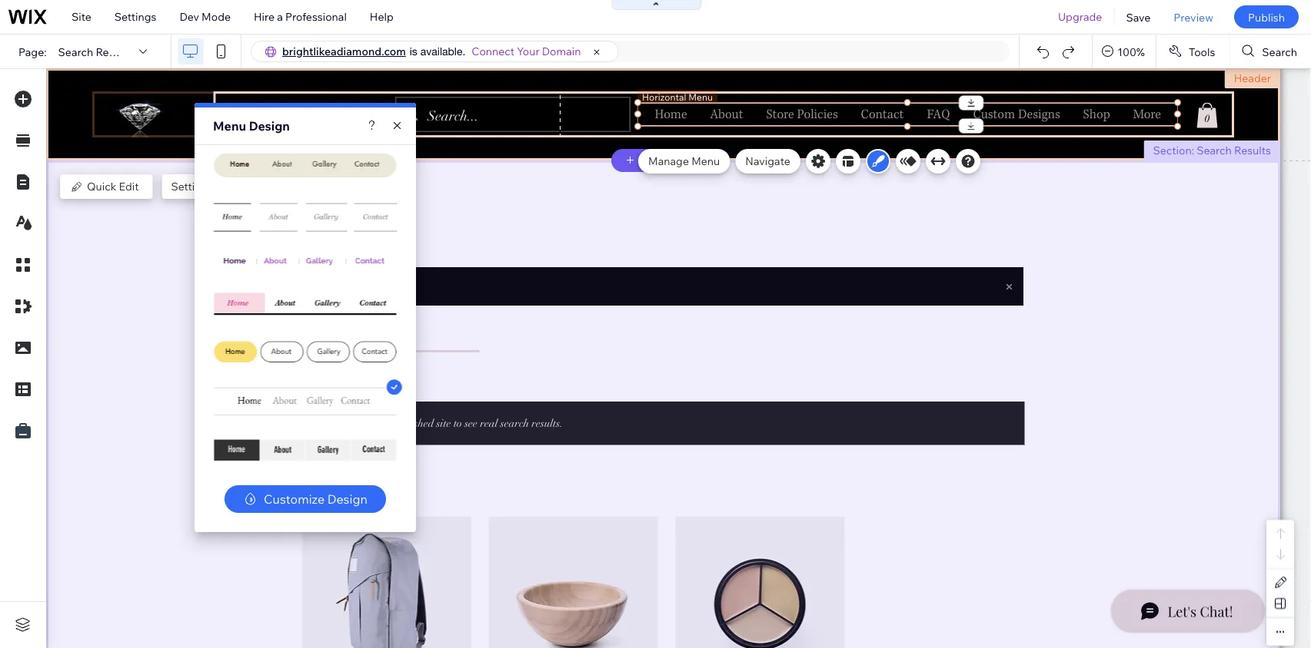 Task type: locate. For each thing, give the bounding box(es) containing it.
0 horizontal spatial results
[[96, 45, 133, 58]]

0 horizontal spatial menu
[[213, 118, 246, 134]]

1 horizontal spatial design
[[327, 492, 367, 507]]

1 horizontal spatial results
[[1234, 144, 1271, 157]]

customize design
[[264, 492, 367, 507]]

search down site
[[58, 45, 93, 58]]

design
[[249, 118, 290, 134], [327, 492, 367, 507]]

search right section:
[[1197, 144, 1232, 157]]

preview
[[1174, 10, 1213, 24]]

0 vertical spatial design
[[249, 118, 290, 134]]

tools
[[1189, 45, 1215, 58]]

results
[[96, 45, 133, 58], [1234, 144, 1271, 157]]

2 horizontal spatial search
[[1262, 45, 1297, 58]]

customize
[[264, 492, 325, 507]]

header
[[1234, 72, 1271, 85]]

0 horizontal spatial design
[[249, 118, 290, 134]]

search down publish
[[1262, 45, 1297, 58]]

2
[[254, 139, 259, 150]]

brightlikeadiamond.com
[[282, 45, 406, 58]]

search button
[[1230, 35, 1311, 68]]

site
[[72, 10, 91, 23]]

0 horizontal spatial search
[[58, 45, 93, 58]]

settings right the edit
[[171, 180, 213, 193]]

add section button
[[611, 149, 715, 172]]

menu
[[213, 118, 246, 134], [691, 155, 720, 168]]

search
[[58, 45, 93, 58], [1262, 45, 1297, 58], [1197, 144, 1232, 157]]

1 vertical spatial design
[[327, 492, 367, 507]]

search results
[[58, 45, 133, 58]]

0 vertical spatial menu
[[213, 118, 246, 134]]

search inside "button"
[[1262, 45, 1297, 58]]

connect
[[472, 45, 515, 58]]

1 horizontal spatial menu
[[691, 155, 720, 168]]

settings up search results
[[114, 10, 156, 23]]

1 vertical spatial results
[[1234, 144, 1271, 157]]

dev mode
[[179, 10, 231, 23]]

dev
[[179, 10, 199, 23]]

a
[[277, 10, 283, 23]]

customize design button
[[225, 486, 386, 514]]

menu right manage
[[691, 155, 720, 168]]

menu design
[[213, 118, 290, 134]]

preview button
[[1162, 0, 1225, 34]]

design right customize
[[327, 492, 367, 507]]

section
[[662, 154, 701, 167]]

domain
[[542, 45, 581, 58]]

professional
[[285, 10, 347, 23]]

0 vertical spatial results
[[96, 45, 133, 58]]

100%
[[1117, 45, 1145, 58]]

mode
[[202, 10, 231, 23]]

1 horizontal spatial settings
[[171, 180, 213, 193]]

quick edit
[[87, 180, 139, 193]]

design inside 'button'
[[327, 492, 367, 507]]

column 2
[[218, 139, 259, 150]]

save
[[1126, 10, 1151, 24]]

design up 2 at the left top
[[249, 118, 290, 134]]

0 vertical spatial settings
[[114, 10, 156, 23]]

menu up column
[[213, 118, 246, 134]]

settings
[[114, 10, 156, 23], [171, 180, 213, 193]]

edit
[[119, 180, 139, 193]]

0 horizontal spatial settings
[[114, 10, 156, 23]]



Task type: vqa. For each thing, say whether or not it's contained in the screenshot.
Store
no



Task type: describe. For each thing, give the bounding box(es) containing it.
column
[[218, 139, 252, 150]]

save button
[[1114, 0, 1162, 34]]

publish button
[[1234, 5, 1299, 28]]

add
[[639, 154, 660, 167]]

design for customize design
[[327, 492, 367, 507]]

manage
[[648, 155, 689, 168]]

section: search results
[[1153, 144, 1271, 157]]

hire
[[254, 10, 275, 23]]

100% button
[[1093, 35, 1156, 68]]

manage menu
[[648, 155, 720, 168]]

upgrade
[[1058, 10, 1102, 23]]

hire a professional
[[254, 10, 347, 23]]

available.
[[420, 45, 465, 58]]

section:
[[1153, 144, 1194, 157]]

is available. connect your domain
[[410, 45, 581, 58]]

navigate
[[745, 155, 790, 168]]

design for menu design
[[249, 118, 290, 134]]

search for search results
[[58, 45, 93, 58]]

1 vertical spatial menu
[[691, 155, 720, 168]]

is
[[410, 45, 417, 58]]

add section
[[639, 154, 701, 167]]

help
[[370, 10, 393, 23]]

quick
[[87, 180, 116, 193]]

1 horizontal spatial search
[[1197, 144, 1232, 157]]

1 vertical spatial settings
[[171, 180, 213, 193]]

search for search
[[1262, 45, 1297, 58]]

publish
[[1248, 10, 1285, 24]]

your
[[517, 45, 540, 58]]

tools button
[[1156, 35, 1229, 68]]



